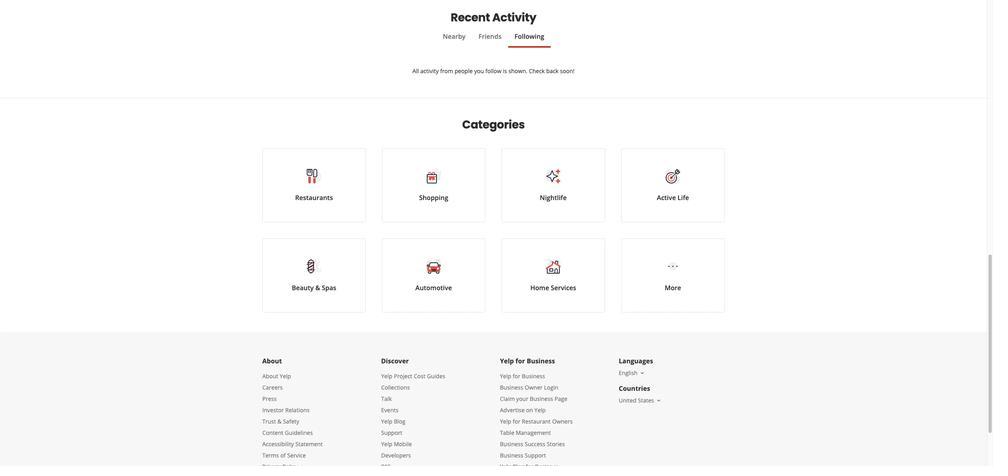 Task type: locate. For each thing, give the bounding box(es) containing it.
0 horizontal spatial &
[[277, 418, 282, 425]]

for up yelp for business link
[[516, 357, 525, 365]]

support down the 'yelp blog' link
[[381, 429, 402, 437]]

1 horizontal spatial 16 chevron down v2 image
[[656, 397, 662, 404]]

0 vertical spatial 16 chevron down v2 image
[[639, 370, 646, 376]]

1 vertical spatial for
[[513, 372, 520, 380]]

1 about from the top
[[262, 357, 282, 365]]

soon!
[[560, 67, 575, 75]]

about
[[262, 357, 282, 365], [262, 372, 278, 380]]

0 horizontal spatial 16 chevron down v2 image
[[639, 370, 646, 376]]

16 chevron down v2 image down languages
[[639, 370, 646, 376]]

16 chevron down v2 image inside 'english' dropdown button
[[639, 370, 646, 376]]

about up about yelp link at the bottom left of the page
[[262, 357, 282, 365]]

automotive link
[[382, 238, 485, 312]]

states
[[638, 397, 654, 404]]

yelp inside the 'about yelp careers press investor relations trust & safety content guidelines accessibility statement terms of service'
[[280, 372, 291, 380]]

yelp up collections
[[381, 372, 392, 380]]

countries
[[619, 384, 650, 393]]

& inside the 'about yelp careers press investor relations trust & safety content guidelines accessibility statement terms of service'
[[277, 418, 282, 425]]

tab list
[[262, 32, 725, 48]]

developers link
[[381, 451, 411, 459]]

statement
[[295, 440, 323, 448]]

events
[[381, 406, 398, 414]]

0 vertical spatial support
[[381, 429, 402, 437]]

terms
[[262, 451, 279, 459]]

1 horizontal spatial &
[[315, 283, 320, 292]]

for
[[516, 357, 525, 365], [513, 372, 520, 380], [513, 418, 520, 425]]

safety
[[283, 418, 299, 425]]

explore recent activity section section
[[262, 0, 725, 98]]

collections
[[381, 384, 410, 391]]

yelp up table
[[500, 418, 511, 425]]

0 vertical spatial for
[[516, 357, 525, 365]]

nightlife link
[[502, 148, 605, 222]]

owner
[[525, 384, 543, 391]]

on
[[526, 406, 533, 414]]

restaurants
[[295, 193, 333, 202]]

beauty
[[292, 283, 314, 292]]

home services
[[530, 283, 576, 292]]

yelp up 'careers' link
[[280, 372, 291, 380]]

events link
[[381, 406, 398, 414]]

stories
[[547, 440, 565, 448]]

relations
[[285, 406, 310, 414]]

accessibility statement link
[[262, 440, 323, 448]]

for up business owner login "link"
[[513, 372, 520, 380]]

0 horizontal spatial support
[[381, 429, 402, 437]]

active life
[[657, 193, 689, 202]]

16 chevron down v2 image right states
[[656, 397, 662, 404]]

0 vertical spatial about
[[262, 357, 282, 365]]

2 about from the top
[[262, 372, 278, 380]]

1 vertical spatial 16 chevron down v2 image
[[656, 397, 662, 404]]

about for about
[[262, 357, 282, 365]]

about for about yelp careers press investor relations trust & safety content guidelines accessibility statement terms of service
[[262, 372, 278, 380]]

home
[[530, 283, 549, 292]]

2 vertical spatial for
[[513, 418, 520, 425]]

1 vertical spatial support
[[525, 451, 546, 459]]

support link
[[381, 429, 402, 437]]

16 chevron down v2 image inside united states dropdown button
[[656, 397, 662, 404]]

life
[[678, 193, 689, 202]]

business owner login link
[[500, 384, 558, 391]]

categories
[[462, 117, 525, 133]]

is
[[503, 67, 507, 75]]

& left the spas
[[315, 283, 320, 292]]

1 vertical spatial about
[[262, 372, 278, 380]]

trust
[[262, 418, 276, 425]]

restaurant
[[522, 418, 551, 425]]

check
[[529, 67, 545, 75]]

yelp for business link
[[500, 372, 545, 380]]

about up 'careers' link
[[262, 372, 278, 380]]

cost
[[414, 372, 425, 380]]

business
[[527, 357, 555, 365], [522, 372, 545, 380], [500, 384, 523, 391], [530, 395, 553, 403], [500, 440, 523, 448], [500, 451, 523, 459]]

united
[[619, 397, 636, 404]]

& right trust
[[277, 418, 282, 425]]

united states button
[[619, 397, 662, 404]]

1 vertical spatial &
[[277, 418, 282, 425]]

of
[[280, 451, 286, 459]]

all
[[412, 67, 419, 75]]

16 chevron down v2 image
[[639, 370, 646, 376], [656, 397, 662, 404]]

support
[[381, 429, 402, 437], [525, 451, 546, 459]]

0 vertical spatial &
[[315, 283, 320, 292]]

1 horizontal spatial support
[[525, 451, 546, 459]]

support down 'success' at the right
[[525, 451, 546, 459]]

support inside the yelp for business business owner login claim your business page advertise on yelp yelp for restaurant owners table management business success stories business support
[[525, 451, 546, 459]]

guides
[[427, 372, 445, 380]]

& inside beauty & spas link
[[315, 283, 320, 292]]

nearby
[[443, 32, 466, 41]]

yelp for business
[[500, 357, 555, 365]]

investor relations link
[[262, 406, 310, 414]]

for down advertise on the right bottom
[[513, 418, 520, 425]]

yelp
[[500, 357, 514, 365], [280, 372, 291, 380], [381, 372, 392, 380], [500, 372, 511, 380], [534, 406, 546, 414], [381, 418, 392, 425], [500, 418, 511, 425], [381, 440, 392, 448]]

yelp down the events link
[[381, 418, 392, 425]]

recent activity
[[451, 10, 536, 25]]

project
[[394, 372, 412, 380]]

about inside the 'about yelp careers press investor relations trust & safety content guidelines accessibility statement terms of service'
[[262, 372, 278, 380]]

english
[[619, 369, 638, 377]]

shown.
[[509, 67, 527, 75]]



Task type: vqa. For each thing, say whether or not it's contained in the screenshot.


Task type: describe. For each thing, give the bounding box(es) containing it.
friends
[[479, 32, 502, 41]]

developers
[[381, 451, 411, 459]]

yelp project cost guides link
[[381, 372, 445, 380]]

you
[[474, 67, 484, 75]]

yelp up claim
[[500, 372, 511, 380]]

from
[[440, 67, 453, 75]]

yelp project cost guides collections talk events yelp blog support yelp mobile developers
[[381, 372, 445, 459]]

english button
[[619, 369, 646, 377]]

recent
[[451, 10, 490, 25]]

support inside yelp project cost guides collections talk events yelp blog support yelp mobile developers
[[381, 429, 402, 437]]

advertise
[[500, 406, 525, 414]]

talk link
[[381, 395, 392, 403]]

press link
[[262, 395, 277, 403]]

trust & safety link
[[262, 418, 299, 425]]

content guidelines link
[[262, 429, 313, 437]]

active life link
[[621, 148, 725, 222]]

yelp down support link
[[381, 440, 392, 448]]

restaurants link
[[262, 148, 366, 222]]

discover
[[381, 357, 409, 365]]

guidelines
[[285, 429, 313, 437]]

16 chevron down v2 image for languages
[[639, 370, 646, 376]]

success
[[525, 440, 545, 448]]

people
[[455, 67, 473, 75]]

yelp for business business owner login claim your business page advertise on yelp yelp for restaurant owners table management business success stories business support
[[500, 372, 573, 459]]

following
[[515, 32, 544, 41]]

collections link
[[381, 384, 410, 391]]

united states
[[619, 397, 654, 404]]

follow
[[485, 67, 501, 75]]

terms of service link
[[262, 451, 306, 459]]

home services link
[[502, 238, 605, 312]]

beauty & spas link
[[262, 238, 366, 312]]

claim your business page link
[[500, 395, 567, 403]]

login
[[544, 384, 558, 391]]

yelp up yelp for business link
[[500, 357, 514, 365]]

content
[[262, 429, 283, 437]]

beauty & spas
[[292, 283, 336, 292]]

about yelp careers press investor relations trust & safety content guidelines accessibility statement terms of service
[[262, 372, 323, 459]]

more
[[665, 283, 681, 292]]

shopping link
[[382, 148, 485, 222]]

claim
[[500, 395, 515, 403]]

activity
[[420, 67, 439, 75]]

languages
[[619, 357, 653, 365]]

your
[[516, 395, 528, 403]]

careers link
[[262, 384, 283, 391]]

for for yelp for business business owner login claim your business page advertise on yelp yelp for restaurant owners table management business success stories business support
[[513, 372, 520, 380]]

spas
[[322, 283, 336, 292]]

activity
[[492, 10, 536, 25]]

shopping
[[419, 193, 448, 202]]

advertise on yelp link
[[500, 406, 546, 414]]

services
[[551, 283, 576, 292]]

accessibility
[[262, 440, 294, 448]]

service
[[287, 451, 306, 459]]

yelp for restaurant owners link
[[500, 418, 573, 425]]

all activity from people you follow is shown. check back soon!
[[412, 67, 575, 75]]

for for yelp for business
[[516, 357, 525, 365]]

blog
[[394, 418, 405, 425]]

page
[[555, 395, 567, 403]]

active
[[657, 193, 676, 202]]

table
[[500, 429, 514, 437]]

category navigation section navigation
[[254, 98, 733, 332]]

investor
[[262, 406, 284, 414]]

back
[[546, 67, 559, 75]]

management
[[516, 429, 551, 437]]

business success stories link
[[500, 440, 565, 448]]

yelp right on
[[534, 406, 546, 414]]

talk
[[381, 395, 392, 403]]

tab list containing nearby
[[262, 32, 725, 48]]

16 chevron down v2 image for countries
[[656, 397, 662, 404]]

automotive
[[415, 283, 452, 292]]

careers
[[262, 384, 283, 391]]

press
[[262, 395, 277, 403]]

yelp blog link
[[381, 418, 405, 425]]

more link
[[621, 238, 725, 312]]

yelp mobile link
[[381, 440, 412, 448]]

business support link
[[500, 451, 546, 459]]

mobile
[[394, 440, 412, 448]]

nightlife
[[540, 193, 567, 202]]



